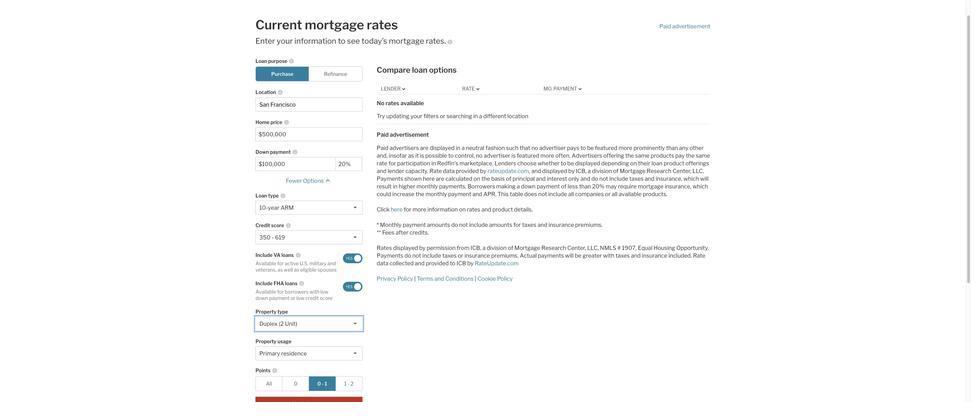 Task type: describe. For each thing, give the bounding box(es) containing it.
2 amounts from the left
[[489, 222, 512, 228]]

making
[[496, 183, 516, 190]]

data inside paid advertisers are displayed in a neutral fashion such that no advertiser pays to be featured more prominently than any other and, insofar as it is possible to control, no advertiser is featured more often. advertisers offering the same products pay the same rate for participation in redfin's marketplace. lenders choose whether to be displayed depending on their loan product offerings and lender capacity. rate data provided by
[[443, 168, 455, 174]]

property type
[[256, 309, 288, 315]]

rates.
[[426, 36, 446, 46]]

research inside , and displayed by icb, a division of mortgage research center, llc. payments shown here are calculated on the basis of principal and interest only and do not include taxes and insurance, which will result in higher monthly payments. borrowers making a down payment of less than 20% may require mortgage insurance, which could increase the monthly payment and apr. this table does not include all companies or all available products.
[[647, 168, 672, 174]]

the right increase
[[416, 191, 424, 198]]

a left different
[[479, 113, 482, 120]]

0 horizontal spatial be
[[567, 160, 574, 167]]

include down interest
[[548, 191, 567, 198]]

and down apr.
[[482, 206, 491, 213]]

and right only
[[581, 176, 590, 182]]

0 horizontal spatial more
[[413, 206, 426, 213]]

- for 350
[[272, 235, 274, 241]]

do inside , and displayed by icb, a division of mortgage research center, llc. payments shown here are calculated on the basis of principal and interest only and do not include taxes and insurance, which will result in higher monthly payments. borrowers making a down payment of less than 20% may require mortgage insurance, which could increase the monthly payment and apr. this table does not include all companies or all available products.
[[592, 176, 598, 182]]

try
[[377, 113, 385, 120]]

2 vertical spatial on
[[459, 206, 466, 213]]

1 vertical spatial insurance,
[[665, 183, 692, 190]]

loan purpose
[[256, 58, 287, 64]]

0 vertical spatial insurance,
[[656, 176, 682, 182]]

and inside paid advertisers are displayed in a neutral fashion such that no advertiser pays to be featured more prominently than any other and, insofar as it is possible to control, no advertiser is featured more often. advertisers offering the same products pay the same rate for participation in redfin's marketplace. lenders choose whether to be displayed depending on their loan product offerings and lender capacity. rate data provided by
[[377, 168, 387, 174]]

#
[[618, 245, 621, 251]]

with inside "rates displayed by permission from icb, a division of mortgage research center, llc, nmls # 1907, equal housing opportunity. payments do not include taxes or insurance premiums. actual payments will be greater with taxes and insurance included. rate data collected and provided to icb by"
[[603, 253, 614, 259]]

depending
[[601, 160, 629, 167]]

in right searching
[[473, 113, 478, 120]]

payments inside "rates displayed by permission from icb, a division of mortgage research center, llc, nmls # 1907, equal housing opportunity. payments do not include taxes or insurance premiums. actual payments will be greater with taxes and insurance included. rate data collected and provided to icb by"
[[377, 253, 403, 259]]

displayed down advertisers
[[575, 160, 600, 167]]

pay
[[675, 152, 685, 159]]

0 vertical spatial mortgage
[[305, 17, 364, 33]]

privacy
[[377, 276, 396, 282]]

terms
[[417, 276, 433, 282]]

result
[[377, 183, 392, 190]]

1 horizontal spatial as
[[294, 267, 299, 273]]

1 horizontal spatial more
[[541, 152, 554, 159]]

a up table
[[517, 183, 520, 190]]

type for year
[[268, 193, 279, 199]]

rate inside paid advertisers are displayed in a neutral fashion such that no advertiser pays to be featured more prominently than any other and, insofar as it is possible to control, no advertiser is featured more often. advertisers offering the same products pay the same rate for participation in redfin's marketplace. lenders choose whether to be displayed depending on their loan product offerings and lender capacity. rate data provided by
[[430, 168, 442, 174]]

after
[[396, 229, 408, 236]]

of left "less"
[[561, 183, 567, 190]]

type for (2
[[278, 309, 288, 315]]

prominently
[[634, 145, 665, 151]]

1 vertical spatial featured
[[517, 152, 539, 159]]

year
[[268, 205, 279, 211]]

no rates available
[[377, 100, 424, 107]]

rates displayed by permission from icb, a division of mortgage research center, llc, nmls # 1907, equal housing opportunity. payments do not include taxes or insurance premiums. actual payments will be greater with taxes and insurance included. rate data collected and provided to icb by
[[377, 245, 709, 267]]

payments inside , and displayed by icb, a division of mortgage research center, llc. payments shown here are calculated on the basis of principal and interest only and do not include taxes and insurance, which will result in higher monthly payments. borrowers making a down payment of less than 20% may require mortgage insurance, which could increase the monthly payment and apr. this table does not include all companies or all available products.
[[377, 176, 403, 182]]

or inside "rates displayed by permission from icb, a division of mortgage research center, llc, nmls # 1907, equal housing opportunity. payments do not include taxes or insurance premiums. actual payments will be greater with taxes and insurance included. rate data collected and provided to icb by"
[[458, 253, 463, 259]]

than inside paid advertisers are displayed in a neutral fashion such that no advertiser pays to be featured more prominently than any other and, insofar as it is possible to control, no advertiser is featured more often. advertisers offering the same products pay the same rate for participation in redfin's marketplace. lenders choose whether to be displayed depending on their loan product offerings and lender capacity. rate data provided by
[[666, 145, 678, 151]]

2 | from the left
[[475, 276, 476, 282]]

credit
[[306, 295, 319, 301]]

1 horizontal spatial low
[[321, 289, 329, 295]]

of inside "rates displayed by permission from icb, a division of mortgage research center, llc, nmls # 1907, equal housing opportunity. payments do not include taxes or insurance premiums. actual payments will be greater with taxes and insurance included. rate data collected and provided to icb by"
[[508, 245, 513, 251]]

borrowers
[[468, 183, 495, 190]]

see
[[347, 36, 360, 46]]

score inside available for borrowers with low down payment or low credit score
[[320, 295, 333, 301]]

points
[[256, 368, 271, 374]]

down
[[256, 149, 269, 155]]

a down advertisers
[[588, 168, 591, 174]]

0 horizontal spatial no
[[476, 152, 483, 159]]

available for payment
[[256, 289, 276, 295]]

payment right down
[[270, 149, 291, 155]]

down inside , and displayed by icb, a division of mortgage research center, llc. payments shown here are calculated on the basis of principal and interest only and do not include taxes and insurance, which will result in higher monthly payments. borrowers making a down payment of less than 20% may require mortgage insurance, which could increase the monthly payment and apr. this table does not include all companies or all available products.
[[521, 183, 536, 190]]

are inside paid advertisers are displayed in a neutral fashion such that no advertiser pays to be featured more prominently than any other and, insofar as it is possible to control, no advertiser is featured more often. advertisers offering the same products pay the same rate for participation in redfin's marketplace. lenders choose whether to be displayed depending on their loan product offerings and lender capacity. rate data provided by
[[420, 145, 429, 151]]

from
[[457, 245, 470, 251]]

0 vertical spatial rates
[[367, 17, 398, 33]]

1 horizontal spatial featured
[[595, 145, 618, 151]]

be inside "rates displayed by permission from icb, a division of mortgage research center, llc, nmls # 1907, equal housing opportunity. payments do not include taxes or insurance premiums. actual payments will be greater with taxes and insurance included. rate data collected and provided to icb by"
[[575, 253, 582, 259]]

other
[[690, 145, 704, 151]]

permission
[[427, 245, 456, 251]]

1 vertical spatial monthly
[[426, 191, 447, 198]]

Home price text field
[[259, 131, 359, 138]]

1 - 2 radio
[[335, 377, 362, 392]]

0 - 1 radio
[[309, 377, 336, 392]]

collected
[[390, 260, 414, 267]]

click
[[377, 206, 390, 213]]

include fha loans
[[256, 281, 298, 287]]

0 vertical spatial which
[[684, 176, 699, 182]]

1 vertical spatial paid advertisement
[[377, 131, 429, 138]]

not up 20%
[[599, 176, 608, 182]]

capacity.
[[406, 168, 428, 174]]

duplex (2 unit)
[[259, 321, 297, 328]]

and inside * monthly payment amounts do not include amounts for taxes and insurance premiums. ** fees after credits.
[[538, 222, 547, 228]]

property for duplex (2 unit)
[[256, 309, 277, 315]]

paid advertisers are displayed in a neutral fashion such that no advertiser pays to be featured more prominently than any other and, insofar as it is possible to control, no advertiser is featured more often. advertisers offering the same products pay the same rate for participation in redfin's marketplace. lenders choose whether to be displayed depending on their loan product offerings and lender capacity. rate data provided by
[[377, 145, 710, 174]]

mo. payment
[[544, 86, 577, 92]]

home price
[[256, 119, 282, 125]]

increase
[[392, 191, 415, 198]]

by inside paid advertisers are displayed in a neutral fashion such that no advertiser pays to be featured more prominently than any other and, insofar as it is possible to control, no advertiser is featured more often. advertisers offering the same products pay the same rate for participation in redfin's marketplace. lenders choose whether to be displayed depending on their loan product offerings and lender capacity. rate data provided by
[[480, 168, 486, 174]]

for inside available for borrowers with low down payment or low credit score
[[277, 289, 284, 295]]

rateupdate.com
[[475, 260, 519, 267]]

or right "filters"
[[440, 113, 445, 120]]

llc,
[[587, 245, 599, 251]]

cookie policy link
[[478, 276, 513, 282]]

to left "see"
[[338, 36, 345, 46]]

1 vertical spatial paid
[[377, 131, 389, 138]]

rate inside button
[[462, 86, 475, 92]]

price
[[271, 119, 282, 125]]

down inside available for borrowers with low down payment or low credit score
[[256, 295, 268, 301]]

filters
[[424, 113, 439, 120]]

credit
[[256, 223, 270, 229]]

payment inside available for borrowers with low down payment or low credit score
[[269, 295, 290, 301]]

credit score
[[256, 223, 284, 229]]

of down depending
[[613, 168, 619, 174]]

of down rateupdate.com link
[[506, 176, 511, 182]]

primary residence
[[259, 351, 307, 357]]

2
[[351, 381, 354, 387]]

to inside "rates displayed by permission from icb, a division of mortgage research center, llc, nmls # 1907, equal housing opportunity. payments do not include taxes or insurance premiums. actual payments will be greater with taxes and insurance included. rate data collected and provided to icb by"
[[450, 260, 456, 267]]

greater
[[583, 253, 602, 259]]

0 vertical spatial monthly
[[417, 183, 438, 190]]

insofar
[[389, 152, 407, 159]]

1 horizontal spatial paid advertisement
[[660, 23, 711, 30]]

1 policy from the left
[[397, 276, 413, 282]]

1 inside "option"
[[344, 381, 347, 387]]

available for active u.s. military and veterans, as well as eligible spouses
[[256, 261, 337, 273]]

0 horizontal spatial low
[[296, 295, 304, 301]]

here link
[[391, 206, 403, 213]]

10-year arm
[[259, 205, 294, 211]]

products.
[[643, 191, 668, 198]]

and down 1907, at the bottom right of the page
[[631, 253, 641, 259]]

(2
[[279, 321, 284, 328]]

the down the 'any'
[[686, 152, 695, 159]]

icb, inside , and displayed by icb, a division of mortgage research center, llc. payments shown here are calculated on the basis of principal and interest only and do not include taxes and insurance, which will result in higher monthly payments. borrowers making a down payment of less than 20% may require mortgage insurance, which could increase the monthly payment and apr. this table does not include all companies or all available products.
[[576, 168, 587, 174]]

location
[[508, 113, 528, 120]]

0 horizontal spatial available
[[401, 100, 424, 107]]

to up redfin's
[[448, 152, 454, 159]]

not inside * monthly payment amounts do not include amounts for taxes and insurance premiums. ** fees after credits.
[[459, 222, 468, 228]]

with inside available for borrowers with low down payment or low credit score
[[310, 289, 319, 295]]

included.
[[669, 253, 692, 259]]

the up borrowers
[[481, 176, 490, 182]]

equal
[[638, 245, 653, 251]]

not right does
[[538, 191, 547, 198]]

down payment
[[256, 149, 291, 155]]

2 horizontal spatial more
[[619, 145, 632, 151]]

option group for points
[[256, 377, 362, 392]]

offerings
[[686, 160, 709, 167]]

loan inside paid advertisers are displayed in a neutral fashion such that no advertiser pays to be featured more prominently than any other and, insofar as it is possible to control, no advertiser is featured more often. advertisers offering the same products pay the same rate for participation in redfin's marketplace. lenders choose whether to be displayed depending on their loan product offerings and lender capacity. rate data provided by
[[652, 160, 663, 167]]

0 vertical spatial no
[[532, 145, 538, 151]]

1 vertical spatial which
[[693, 183, 708, 190]]

available inside , and displayed by icb, a division of mortgage research center, llc. payments shown here are calculated on the basis of principal and interest only and do not include taxes and insurance, which will result in higher monthly payments. borrowers making a down payment of less than 20% may require mortgage insurance, which could increase the monthly payment and apr. this table does not include all companies or all available products.
[[619, 191, 642, 198]]

down payment element
[[335, 145, 359, 157]]

than inside , and displayed by icb, a division of mortgage research center, llc. payments shown here are calculated on the basis of principal and interest only and do not include taxes and insurance, which will result in higher monthly payments. borrowers making a down payment of less than 20% may require mortgage insurance, which could increase the monthly payment and apr. this table does not include all companies or all available products.
[[579, 183, 591, 190]]

option group for loan purpose
[[256, 67, 362, 82]]

in down the possible
[[431, 160, 436, 167]]

higher
[[399, 183, 415, 190]]

different
[[483, 113, 506, 120]]

purchase
[[271, 71, 293, 77]]

1 inside radio
[[325, 381, 327, 387]]

and up terms
[[415, 260, 425, 267]]

0 horizontal spatial here
[[391, 206, 403, 213]]

mo.
[[544, 86, 553, 92]]

loan type
[[256, 193, 279, 199]]

for right here link
[[404, 206, 411, 213]]

0 vertical spatial loan
[[412, 66, 428, 75]]

possible
[[425, 152, 447, 159]]

to down often.
[[561, 160, 566, 167]]

home
[[256, 119, 270, 125]]

by down credits.
[[419, 245, 426, 251]]

available for borrowers with low down payment or low credit score
[[256, 289, 333, 301]]

and inside available for active u.s. military and veterans, as well as eligible spouses
[[328, 261, 336, 267]]

it
[[415, 152, 419, 159]]

products
[[651, 152, 674, 159]]

actual
[[520, 253, 537, 259]]

control,
[[455, 152, 475, 159]]

eligible
[[300, 267, 317, 273]]

1 horizontal spatial advertiser
[[539, 145, 566, 151]]

1 is from the left
[[420, 152, 424, 159]]

0 horizontal spatial information
[[295, 36, 336, 46]]

spouses
[[318, 267, 337, 273]]

any
[[679, 145, 689, 151]]

division inside "rates displayed by permission from icb, a division of mortgage research center, llc, nmls # 1907, equal housing opportunity. payments do not include taxes or insurance premiums. actual payments will be greater with taxes and insurance included. rate data collected and provided to icb by"
[[487, 245, 507, 251]]

0 horizontal spatial advertiser
[[484, 152, 510, 159]]

taxes down #
[[616, 253, 630, 259]]

opportunity.
[[677, 245, 709, 251]]

privacy policy link
[[377, 276, 413, 282]]

interest
[[547, 176, 567, 182]]

such
[[506, 145, 519, 151]]

options
[[303, 178, 324, 185]]

provided inside paid advertisers are displayed in a neutral fashion such that no advertiser pays to be featured more prominently than any other and, insofar as it is possible to control, no advertiser is featured more often. advertisers offering the same products pay the same rate for participation in redfin's marketplace. lenders choose whether to be displayed depending on their loan product offerings and lender capacity. rate data provided by
[[456, 168, 479, 174]]

and up products.
[[645, 176, 655, 182]]

current
[[256, 17, 302, 33]]

1 - 2
[[344, 381, 354, 387]]

searching
[[447, 113, 472, 120]]

no
[[377, 100, 384, 107]]

1 horizontal spatial information
[[428, 206, 458, 213]]

rateupdate.com link
[[475, 260, 519, 267]]

research inside "rates displayed by permission from icb, a division of mortgage research center, llc, nmls # 1907, equal housing opportunity. payments do not include taxes or insurance premiums. actual payments will be greater with taxes and insurance included. rate data collected and provided to icb by"
[[542, 245, 566, 251]]

1 vertical spatial mortgage
[[389, 36, 424, 46]]

are inside , and displayed by icb, a division of mortgage research center, llc. payments shown here are calculated on the basis of principal and interest only and do not include taxes and insurance, which will result in higher monthly payments. borrowers making a down payment of less than 20% may require mortgage insurance, which could increase the monthly payment and apr. this table does not include all companies or all available products.
[[436, 176, 444, 182]]

privacy policy | terms and conditions | cookie policy
[[377, 276, 513, 282]]

and right terms
[[435, 276, 444, 282]]

displayed up the possible
[[430, 145, 455, 151]]

location
[[256, 89, 276, 95]]

0 horizontal spatial product
[[493, 206, 513, 213]]



Task type: vqa. For each thing, say whether or not it's contained in the screenshot.
right division
yes



Task type: locate. For each thing, give the bounding box(es) containing it.
taxes down details.
[[522, 222, 537, 228]]

for inside available for active u.s. military and veterans, as well as eligible spouses
[[277, 261, 284, 267]]

taxes inside * monthly payment amounts do not include amounts for taxes and insurance premiums. ** fees after credits.
[[522, 222, 537, 228]]

for inside paid advertisers are displayed in a neutral fashion such that no advertiser pays to be featured more prominently than any other and, insofar as it is possible to control, no advertiser is featured more often. advertisers offering the same products pay the same rate for participation in redfin's marketplace. lenders choose whether to be displayed depending on their loan product offerings and lender capacity. rate data provided by
[[389, 160, 396, 167]]

the
[[625, 152, 634, 159], [686, 152, 695, 159], [481, 176, 490, 182], [416, 191, 424, 198]]

low down spouses
[[321, 289, 329, 295]]

unit)
[[285, 321, 297, 328]]

do inside * monthly payment amounts do not include amounts for taxes and insurance premiums. ** fees after credits.
[[451, 222, 458, 228]]

property usage
[[256, 339, 292, 345]]

include for include va loans
[[256, 252, 273, 258]]

and right ,
[[531, 168, 541, 174]]

a
[[479, 113, 482, 120], [462, 145, 465, 151], [588, 168, 591, 174], [517, 183, 520, 190], [483, 245, 486, 251]]

2 horizontal spatial as
[[408, 152, 414, 159]]

payments down rates
[[377, 253, 403, 259]]

rate down opportunity.
[[693, 253, 706, 259]]

- inside radio
[[322, 381, 324, 387]]

option group containing purchase
[[256, 67, 362, 82]]

include inside * monthly payment amounts do not include amounts for taxes and insurance premiums. ** fees after credits.
[[469, 222, 488, 228]]

shown
[[405, 176, 422, 182]]

icb
[[457, 260, 466, 267]]

u.s.
[[300, 261, 308, 267]]

or inside , and displayed by icb, a division of mortgage research center, llc. payments shown here are calculated on the basis of principal and interest only and do not include taxes and insurance, which will result in higher monthly payments. borrowers making a down payment of less than 20% may require mortgage insurance, which could increase the monthly payment and apr. this table does not include all companies or all available products.
[[605, 191, 611, 198]]

- inside "option"
[[348, 381, 350, 387]]

State, City, County, ZIP search field
[[256, 98, 362, 112]]

loan down products on the top
[[652, 160, 663, 167]]

2 horizontal spatial on
[[630, 160, 637, 167]]

or up icb
[[458, 253, 463, 259]]

| left cookie
[[475, 276, 476, 282]]

here inside , and displayed by icb, a division of mortgage research center, llc. payments shown here are calculated on the basis of principal and interest only and do not include taxes and insurance, which will result in higher monthly payments. borrowers making a down payment of less than 20% may require mortgage insurance, which could increase the monthly payment and apr. this table does not include all companies or all available products.
[[423, 176, 435, 182]]

- left 1 - 2 "option"
[[322, 381, 324, 387]]

2 vertical spatial mortgage
[[638, 183, 664, 190]]

1 vertical spatial advertisement
[[390, 131, 429, 138]]

0
[[294, 381, 297, 387], [317, 381, 321, 387]]

0 horizontal spatial do
[[405, 253, 411, 259]]

2 is from the left
[[512, 152, 516, 159]]

property inside property usage element
[[256, 339, 277, 345]]

do up 20%
[[592, 176, 598, 182]]

do up collected
[[405, 253, 411, 259]]

score right credit
[[320, 295, 333, 301]]

paid inside paid advertisers are displayed in a neutral fashion such that no advertiser pays to be featured more prominently than any other and, insofar as it is possible to control, no advertiser is featured more often. advertisers offering the same products pay the same rate for participation in redfin's marketplace. lenders choose whether to be displayed depending on their loan product offerings and lender capacity. rate data provided by
[[377, 145, 388, 151]]

with up credit
[[310, 289, 319, 295]]

for down details.
[[514, 222, 521, 228]]

include va loans
[[256, 252, 294, 258]]

1 vertical spatial rates
[[386, 100, 399, 107]]

or inside available for borrowers with low down payment or low credit score
[[291, 295, 295, 301]]

rate inside "rates displayed by permission from icb, a division of mortgage research center, llc, nmls # 1907, equal housing opportunity. payments do not include taxes or insurance premiums. actual payments will be greater with taxes and insurance included. rate data collected and provided to icb by"
[[693, 253, 706, 259]]

insurance down equal
[[642, 253, 667, 259]]

0 horizontal spatial will
[[565, 253, 574, 259]]

payment up credits.
[[403, 222, 426, 228]]

premiums. inside "rates displayed by permission from icb, a division of mortgage research center, llc, nmls # 1907, equal housing opportunity. payments do not include taxes or insurance premiums. actual payments will be greater with taxes and insurance included. rate data collected and provided to icb by"
[[491, 253, 519, 259]]

0 horizontal spatial insurance
[[465, 253, 490, 259]]

premiums. up llc,
[[575, 222, 603, 228]]

1 horizontal spatial amounts
[[489, 222, 512, 228]]

0 horizontal spatial |
[[414, 276, 416, 282]]

property for primary residence
[[256, 339, 277, 345]]

is
[[420, 152, 424, 159], [512, 152, 516, 159]]

0 horizontal spatial premiums.
[[491, 253, 519, 259]]

- left 619 at the left bottom of the page
[[272, 235, 274, 241]]

1 0 from the left
[[294, 381, 297, 387]]

and,
[[377, 152, 388, 159]]

offering
[[603, 152, 624, 159]]

20%
[[592, 183, 605, 190]]

2 horizontal spatial rate
[[693, 253, 706, 259]]

1 horizontal spatial on
[[474, 176, 480, 182]]

more up offering
[[619, 145, 632, 151]]

mortgage left rates.
[[389, 36, 424, 46]]

1 payments from the top
[[377, 176, 403, 182]]

by right icb
[[467, 260, 474, 267]]

2 option group from the top
[[256, 377, 362, 392]]

displayed inside "rates displayed by permission from icb, a division of mortgage research center, llc, nmls # 1907, equal housing opportunity. payments do not include taxes or insurance premiums. actual payments will be greater with taxes and insurance included. rate data collected and provided to icb by"
[[393, 245, 418, 251]]

0 horizontal spatial center,
[[567, 245, 586, 251]]

2 0 from the left
[[317, 381, 321, 387]]

1 vertical spatial payments
[[377, 253, 403, 259]]

0 vertical spatial research
[[647, 168, 672, 174]]

as down 'active'
[[294, 267, 299, 273]]

0 for 0
[[294, 381, 297, 387]]

1 vertical spatial with
[[310, 289, 319, 295]]

Down payment text field
[[259, 161, 333, 168]]

payment inside * monthly payment amounts do not include amounts for taxes and insurance premiums. ** fees after credits.
[[403, 222, 426, 228]]

0 vertical spatial score
[[271, 223, 284, 229]]

type inside "element"
[[278, 309, 288, 315]]

mortgage inside , and displayed by icb, a division of mortgage research center, llc. payments shown here are calculated on the basis of principal and interest only and do not include taxes and insurance, which will result in higher monthly payments. borrowers making a down payment of less than 20% may require mortgage insurance, which could increase the monthly payment and apr. this table does not include all companies or all available products.
[[638, 183, 664, 190]]

does
[[524, 191, 537, 198]]

a inside paid advertisers are displayed in a neutral fashion such that no advertiser pays to be featured more prominently than any other and, insofar as it is possible to control, no advertiser is featured more often. advertisers offering the same products pay the same rate for participation in redfin's marketplace. lenders choose whether to be displayed depending on their loan product offerings and lender capacity. rate data provided by
[[462, 145, 465, 151]]

current mortgage rates
[[256, 17, 398, 33]]

0 horizontal spatial all
[[568, 191, 574, 198]]

0 vertical spatial product
[[664, 160, 684, 167]]

loans up 'active'
[[281, 252, 294, 258]]

here down capacity.
[[423, 176, 435, 182]]

the right offering
[[625, 152, 634, 159]]

premiums. inside * monthly payment amounts do not include amounts for taxes and insurance premiums. ** fees after credits.
[[575, 222, 603, 228]]

for inside * monthly payment amounts do not include amounts for taxes and insurance premiums. ** fees after credits.
[[514, 222, 521, 228]]

on inside , and displayed by icb, a division of mortgage research center, llc. payments shown here are calculated on the basis of principal and interest only and do not include taxes and insurance, which will result in higher monthly payments. borrowers making a down payment of less than 20% may require mortgage insurance, which could increase the monthly payment and apr. this table does not include all companies or all available products.
[[474, 176, 480, 182]]

0 vertical spatial include
[[256, 252, 273, 258]]

0 horizontal spatial as
[[278, 267, 283, 273]]

1 vertical spatial option group
[[256, 377, 362, 392]]

0 vertical spatial option group
[[256, 67, 362, 82]]

| left terms
[[414, 276, 416, 282]]

1 horizontal spatial rate
[[462, 86, 475, 92]]

1 vertical spatial are
[[436, 176, 444, 182]]

option group containing all
[[256, 377, 362, 392]]

taxes inside , and displayed by icb, a division of mortgage research center, llc. payments shown here are calculated on the basis of principal and interest only and do not include taxes and insurance, which will result in higher monthly payments. borrowers making a down payment of less than 20% may require mortgage insurance, which could increase the monthly payment and apr. this table does not include all companies or all available products.
[[629, 176, 644, 182]]

division inside , and displayed by icb, a division of mortgage research center, llc. payments shown here are calculated on the basis of principal and interest only and do not include taxes and insurance, which will result in higher monthly payments. borrowers making a down payment of less than 20% may require mortgage insurance, which could increase the monthly payment and apr. this table does not include all companies or all available products.
[[592, 168, 612, 174]]

1 vertical spatial loan
[[652, 160, 663, 167]]

1 | from the left
[[414, 276, 416, 282]]

available down include fha loans
[[256, 289, 276, 295]]

0 vertical spatial your
[[277, 36, 293, 46]]

1 vertical spatial division
[[487, 245, 507, 251]]

0 vertical spatial advertiser
[[539, 145, 566, 151]]

1 horizontal spatial available
[[619, 191, 642, 198]]

1 1 from the left
[[325, 381, 327, 387]]

center, inside , and displayed by icb, a division of mortgage research center, llc. payments shown here are calculated on the basis of principal and interest only and do not include taxes and insurance, which will result in higher monthly payments. borrowers making a down payment of less than 20% may require mortgage insurance, which could increase the monthly payment and apr. this table does not include all companies or all available products.
[[673, 168, 691, 174]]

on inside paid advertisers are displayed in a neutral fashion such that no advertiser pays to be featured more prominently than any other and, insofar as it is possible to control, no advertiser is featured more often. advertisers offering the same products pay the same rate for participation in redfin's marketplace. lenders choose whether to be displayed depending on their loan product offerings and lender capacity. rate data provided by
[[630, 160, 637, 167]]

1 horizontal spatial advertisement
[[672, 23, 711, 30]]

0 vertical spatial type
[[268, 193, 279, 199]]

1 horizontal spatial -
[[322, 381, 324, 387]]

on up borrowers
[[474, 176, 480, 182]]

1907,
[[622, 245, 637, 251]]

1 vertical spatial center,
[[567, 245, 586, 251]]

is down such
[[512, 152, 516, 159]]

premiums. up rateupdate.com link
[[491, 253, 519, 259]]

- left 2
[[348, 381, 350, 387]]

1 vertical spatial mortgage
[[515, 245, 540, 251]]

0 horizontal spatial down
[[256, 295, 268, 301]]

include inside "rates displayed by permission from icb, a division of mortgage research center, llc, nmls # 1907, equal housing opportunity. payments do not include taxes or insurance premiums. actual payments will be greater with taxes and insurance included. rate data collected and provided to icb by"
[[422, 253, 441, 259]]

mortgage inside , and displayed by icb, a division of mortgage research center, llc. payments shown here are calculated on the basis of principal and interest only and do not include taxes and insurance, which will result in higher monthly payments. borrowers making a down payment of less than 20% may require mortgage insurance, which could increase the monthly payment and apr. this table does not include all companies or all available products.
[[620, 168, 646, 174]]

will inside , and displayed by icb, a division of mortgage research center, llc. payments shown here are calculated on the basis of principal and interest only and do not include taxes and insurance, which will result in higher monthly payments. borrowers making a down payment of less than 20% may require mortgage insurance, which could increase the monthly payment and apr. this table does not include all companies or all available products.
[[700, 176, 709, 182]]

- for 0
[[322, 381, 324, 387]]

rates up today's
[[367, 17, 398, 33]]

- for 1
[[348, 381, 350, 387]]

10-
[[259, 205, 268, 211]]

**
[[377, 229, 381, 236]]

for up lender on the left top of the page
[[389, 160, 396, 167]]

your
[[277, 36, 293, 46], [411, 113, 422, 120]]

0 vertical spatial be
[[587, 145, 594, 151]]

amounts up credits.
[[427, 222, 450, 228]]

1 horizontal spatial loan
[[652, 160, 663, 167]]

taxes down "permission"
[[442, 253, 457, 259]]

2 horizontal spatial do
[[592, 176, 598, 182]]

insurance down from
[[465, 253, 490, 259]]

paid inside button
[[660, 23, 671, 30]]

property inside property type "element"
[[256, 309, 277, 315]]

fees
[[382, 229, 395, 236]]

research up payments
[[542, 245, 566, 251]]

enter
[[256, 36, 275, 46]]

not up collected
[[412, 253, 421, 259]]

1 vertical spatial than
[[579, 183, 591, 190]]

a inside "rates displayed by permission from icb, a division of mortgage research center, llc, nmls # 1907, equal housing opportunity. payments do not include taxes or insurance premiums. actual payments will be greater with taxes and insurance included. rate data collected and provided to icb by"
[[483, 245, 486, 251]]

primary
[[259, 351, 280, 357]]

redfin's
[[437, 160, 458, 167]]

include down veterans,
[[256, 281, 273, 287]]

which
[[684, 176, 699, 182], [693, 183, 708, 190]]

0 horizontal spatial are
[[420, 145, 429, 151]]

to up advertisers
[[581, 145, 586, 151]]

compare
[[377, 66, 411, 75]]

1 vertical spatial advertiser
[[484, 152, 510, 159]]

mortgage inside "rates displayed by permission from icb, a division of mortgage research center, llc, nmls # 1907, equal housing opportunity. payments do not include taxes or insurance premiums. actual payments will be greater with taxes and insurance included. rate data collected and provided to icb by"
[[515, 245, 540, 251]]

advertiser down fashion
[[484, 152, 510, 159]]

1 include from the top
[[256, 252, 273, 258]]

1 same from the left
[[635, 152, 650, 159]]

compare loan options
[[377, 66, 457, 75]]

1 property from the top
[[256, 309, 277, 315]]

more
[[619, 145, 632, 151], [541, 152, 554, 159], [413, 206, 426, 213]]

down up does
[[521, 183, 536, 190]]

on left the their
[[630, 160, 637, 167]]

0 horizontal spatial loan
[[412, 66, 428, 75]]

try updating your filters or searching in a different location
[[377, 113, 528, 120]]

and down borrowers
[[473, 191, 482, 198]]

cookie
[[478, 276, 496, 282]]

be
[[587, 145, 594, 151], [567, 160, 574, 167], [575, 253, 582, 259]]

advertisement inside button
[[672, 23, 711, 30]]

or
[[440, 113, 445, 120], [605, 191, 611, 198], [458, 253, 463, 259], [291, 295, 295, 301]]

insurance inside * monthly payment amounts do not include amounts for taxes and insurance premiums. ** fees after credits.
[[549, 222, 574, 228]]

1 vertical spatial information
[[428, 206, 458, 213]]

rates right no
[[386, 100, 399, 107]]

0 vertical spatial here
[[423, 176, 435, 182]]

available inside available for borrowers with low down payment or low credit score
[[256, 289, 276, 295]]

0 vertical spatial mortgage
[[620, 168, 646, 174]]

rates
[[377, 245, 392, 251]]

monthly
[[417, 183, 438, 190], [426, 191, 447, 198]]

data inside "rates displayed by permission from icb, a division of mortgage research center, llc, nmls # 1907, equal housing opportunity. payments do not include taxes or insurance premiums. actual payments will be greater with taxes and insurance included. rate data collected and provided to icb by"
[[377, 260, 388, 267]]

0 vertical spatial icb,
[[576, 168, 587, 174]]

payment down payments.
[[448, 191, 471, 198]]

military
[[310, 261, 327, 267]]

as inside paid advertisers are displayed in a neutral fashion such that no advertiser pays to be featured more prominently than any other and, insofar as it is possible to control, no advertiser is featured more often. advertisers offering the same products pay the same rate for participation in redfin's marketplace. lenders choose whether to be displayed depending on their loan product offerings and lender capacity. rate data provided by
[[408, 152, 414, 159]]

option group
[[256, 67, 362, 82], [256, 377, 362, 392]]

for down the va
[[277, 261, 284, 267]]

include
[[609, 176, 628, 182], [548, 191, 567, 198], [469, 222, 488, 228], [422, 253, 441, 259]]

0 horizontal spatial mortgage
[[515, 245, 540, 251]]

policy down rateupdate.com
[[497, 276, 513, 282]]

2 policy from the left
[[497, 276, 513, 282]]

loan for loan type
[[256, 193, 267, 199]]

include left the va
[[256, 252, 273, 258]]

0 vertical spatial center,
[[673, 168, 691, 174]]

0 horizontal spatial with
[[310, 289, 319, 295]]

2 include from the top
[[256, 281, 273, 287]]

a up control,
[[462, 145, 465, 151]]

center, down the pay
[[673, 168, 691, 174]]

1 vertical spatial rate
[[430, 168, 442, 174]]

2 available from the top
[[256, 289, 276, 295]]

and left interest
[[536, 176, 546, 182]]

loans for include fha loans
[[285, 281, 298, 287]]

0 vertical spatial featured
[[595, 145, 618, 151]]

2 1 from the left
[[344, 381, 347, 387]]

rates down borrowers
[[467, 206, 480, 213]]

paid advertisement button
[[660, 23, 711, 30]]

property type element
[[256, 305, 359, 317]]

0 vertical spatial paid
[[660, 23, 671, 30]]

icb, inside "rates displayed by permission from icb, a division of mortgage research center, llc, nmls # 1907, equal housing opportunity. payments do not include taxes or insurance premiums. actual payments will be greater with taxes and insurance included. rate data collected and provided to icb by"
[[471, 245, 481, 251]]

provided
[[456, 168, 479, 174], [426, 260, 449, 267]]

type up year
[[268, 193, 279, 199]]

available for veterans,
[[256, 261, 276, 267]]

available inside available for active u.s. military and veterans, as well as eligible spouses
[[256, 261, 276, 267]]

1 horizontal spatial provided
[[456, 168, 479, 174]]

1 vertical spatial include
[[256, 281, 273, 287]]

division down depending
[[592, 168, 612, 174]]

2 same from the left
[[696, 152, 710, 159]]

1 vertical spatial here
[[391, 206, 403, 213]]

lender
[[381, 86, 401, 92]]

lenders
[[495, 160, 516, 167]]

1 horizontal spatial 0
[[317, 381, 321, 387]]

could
[[377, 191, 391, 198]]

data down rates
[[377, 260, 388, 267]]

product
[[664, 160, 684, 167], [493, 206, 513, 213]]

, and displayed by icb, a division of mortgage research center, llc. payments shown here are calculated on the basis of principal and interest only and do not include taxes and insurance, which will result in higher monthly payments. borrowers making a down payment of less than 20% may require mortgage insurance, which could increase the monthly payment and apr. this table does not include all companies or all available products.
[[377, 168, 709, 198]]

do inside "rates displayed by permission from icb, a division of mortgage research center, llc, nmls # 1907, equal housing opportunity. payments do not include taxes or insurance premiums. actual payments will be greater with taxes and insurance included. rate data collected and provided to icb by"
[[405, 253, 411, 259]]

2 horizontal spatial -
[[348, 381, 350, 387]]

2 horizontal spatial insurance
[[642, 253, 667, 259]]

advertisers
[[572, 152, 602, 159]]

often.
[[556, 152, 571, 159]]

2 property from the top
[[256, 339, 277, 345]]

available
[[401, 100, 424, 107], [619, 191, 642, 198]]

include up may
[[609, 176, 628, 182]]

in right result
[[393, 183, 398, 190]]

1 horizontal spatial score
[[320, 295, 333, 301]]

information
[[295, 36, 336, 46], [428, 206, 458, 213]]

1 horizontal spatial your
[[411, 113, 422, 120]]

1 available from the top
[[256, 261, 276, 267]]

conditions
[[445, 276, 474, 282]]

1 horizontal spatial icb,
[[576, 168, 587, 174]]

* monthly payment amounts do not include amounts for taxes and insurance premiums. ** fees after credits.
[[377, 222, 603, 236]]

product inside paid advertisers are displayed in a neutral fashion such that no advertiser pays to be featured more prominently than any other and, insofar as it is possible to control, no advertiser is featured more often. advertisers offering the same products pay the same rate for participation in redfin's marketplace. lenders choose whether to be displayed depending on their loan product offerings and lender capacity. rate data provided by
[[664, 160, 684, 167]]

in up control,
[[456, 145, 461, 151]]

low
[[321, 289, 329, 295], [296, 295, 304, 301]]

today's
[[362, 36, 387, 46]]

Purchase radio
[[256, 67, 309, 82]]

va
[[274, 252, 280, 258]]

not inside "rates displayed by permission from icb, a division of mortgage research center, llc, nmls # 1907, equal housing opportunity. payments do not include taxes or insurance premiums. actual payments will be greater with taxes and insurance included. rate data collected and provided to icb by"
[[412, 253, 421, 259]]

1 vertical spatial do
[[451, 222, 458, 228]]

1 all from the left
[[568, 191, 574, 198]]

score
[[271, 223, 284, 229], [320, 295, 333, 301]]

updating
[[386, 113, 409, 120]]

rateupdate.com
[[488, 168, 529, 174]]

icb,
[[576, 168, 587, 174], [471, 245, 481, 251]]

choose
[[517, 160, 537, 167]]

1 vertical spatial icb,
[[471, 245, 481, 251]]

1 amounts from the left
[[427, 222, 450, 228]]

2 loan from the top
[[256, 193, 267, 199]]

be down often.
[[567, 160, 574, 167]]

2 horizontal spatial mortgage
[[638, 183, 664, 190]]

insurance
[[549, 222, 574, 228], [465, 253, 490, 259], [642, 253, 667, 259]]

0 vertical spatial data
[[443, 168, 455, 174]]

taxes up the require
[[629, 176, 644, 182]]

1 horizontal spatial is
[[512, 152, 516, 159]]

Down payment text field
[[339, 161, 359, 168]]

lender
[[388, 168, 404, 174]]

rate
[[462, 86, 475, 92], [430, 168, 442, 174], [693, 253, 706, 259]]

companies
[[575, 191, 604, 198]]

policy down collected
[[397, 276, 413, 282]]

by inside , and displayed by icb, a division of mortgage research center, llc. payments shown here are calculated on the basis of principal and interest only and do not include taxes and insurance, which will result in higher monthly payments. borrowers making a down payment of less than 20% may require mortgage insurance, which could increase the monthly payment and apr. this table does not include all companies or all available products.
[[568, 168, 575, 174]]

available down the require
[[619, 191, 642, 198]]

provided inside "rates displayed by permission from icb, a division of mortgage research center, llc, nmls # 1907, equal housing opportunity. payments do not include taxes or insurance premiums. actual payments will be greater with taxes and insurance included. rate data collected and provided to icb by"
[[426, 260, 449, 267]]

and down the 'rate'
[[377, 168, 387, 174]]

in inside , and displayed by icb, a division of mortgage research center, llc. payments shown here are calculated on the basis of principal and interest only and do not include taxes and insurance, which will result in higher monthly payments. borrowers making a down payment of less than 20% may require mortgage insurance, which could increase the monthly payment and apr. this table does not include all companies or all available products.
[[393, 183, 398, 190]]

0 horizontal spatial -
[[272, 235, 274, 241]]

2 all from the left
[[612, 191, 618, 198]]

usage
[[278, 339, 292, 345]]

property usage element
[[256, 335, 359, 347]]

by
[[480, 168, 486, 174], [568, 168, 575, 174], [419, 245, 426, 251], [467, 260, 474, 267]]

rate up searching
[[462, 86, 475, 92]]

1 vertical spatial property
[[256, 339, 277, 345]]

by up only
[[568, 168, 575, 174]]

with down nmls
[[603, 253, 614, 259]]

Refinance radio
[[309, 67, 362, 82]]

displayed up interest
[[542, 168, 567, 174]]

information down current mortgage rates
[[295, 36, 336, 46]]

division
[[592, 168, 612, 174], [487, 245, 507, 251]]

will inside "rates displayed by permission from icb, a division of mortgage research center, llc, nmls # 1907, equal housing opportunity. payments do not include taxes or insurance premiums. actual payments will be greater with taxes and insurance included. rate data collected and provided to icb by"
[[565, 253, 574, 259]]

available up veterans,
[[256, 261, 276, 267]]

0 horizontal spatial division
[[487, 245, 507, 251]]

only
[[569, 176, 579, 182]]

loan
[[256, 58, 267, 64], [256, 193, 267, 199]]

veterans,
[[256, 267, 277, 273]]

of up rateupdate.com
[[508, 245, 513, 251]]

loans for include va loans
[[281, 252, 294, 258]]

insurance,
[[656, 176, 682, 182], [665, 183, 692, 190]]

0 radio
[[282, 377, 309, 392]]

rate
[[377, 160, 387, 167]]

1 loan from the top
[[256, 58, 267, 64]]

loan for loan purpose
[[256, 58, 267, 64]]

refinance
[[324, 71, 347, 77]]

and
[[377, 168, 387, 174], [531, 168, 541, 174], [536, 176, 546, 182], [581, 176, 590, 182], [645, 176, 655, 182], [473, 191, 482, 198], [482, 206, 491, 213], [538, 222, 547, 228], [631, 253, 641, 259], [415, 260, 425, 267], [328, 261, 336, 267], [435, 276, 444, 282]]

0 vertical spatial loan
[[256, 58, 267, 64]]

is right it
[[420, 152, 424, 159]]

2 payments from the top
[[377, 253, 403, 259]]

details.
[[514, 206, 533, 213]]

payment
[[554, 86, 577, 92]]

0 vertical spatial are
[[420, 145, 429, 151]]

for down fha
[[277, 289, 284, 295]]

active
[[285, 261, 299, 267]]

1 option group from the top
[[256, 67, 362, 82]]

0 horizontal spatial paid advertisement
[[377, 131, 429, 138]]

apr.
[[483, 191, 497, 198]]

0 horizontal spatial on
[[459, 206, 466, 213]]

0 horizontal spatial same
[[635, 152, 650, 159]]

no right that
[[532, 145, 538, 151]]

include for include fha loans
[[256, 281, 273, 287]]

0 vertical spatial available
[[401, 100, 424, 107]]

1 horizontal spatial with
[[603, 253, 614, 259]]

include down "permission"
[[422, 253, 441, 259]]

0 vertical spatial rate
[[462, 86, 475, 92]]

1 horizontal spatial be
[[575, 253, 582, 259]]

type
[[268, 193, 279, 199], [278, 309, 288, 315]]

by down marketplace.
[[480, 168, 486, 174]]

than up the pay
[[666, 145, 678, 151]]

fha
[[274, 281, 284, 287]]

product down this
[[493, 206, 513, 213]]

0 horizontal spatial data
[[377, 260, 388, 267]]

all
[[568, 191, 574, 198], [612, 191, 618, 198]]

your down current
[[277, 36, 293, 46]]

displayed down after
[[393, 245, 418, 251]]

0 vertical spatial paid advertisement
[[660, 23, 711, 30]]

2 vertical spatial rate
[[693, 253, 706, 259]]

0 horizontal spatial your
[[277, 36, 293, 46]]

payments up result
[[377, 176, 403, 182]]

payments
[[538, 253, 564, 259]]

llc.
[[693, 168, 704, 174]]

lender button
[[381, 85, 407, 92]]

rate down redfin's
[[430, 168, 442, 174]]

1 horizontal spatial mortgage
[[620, 168, 646, 174]]

be left "greater"
[[575, 253, 582, 259]]

pays
[[567, 145, 579, 151]]

center, inside "rates displayed by permission from icb, a division of mortgage research center, llc, nmls # 1907, equal housing opportunity. payments do not include taxes or insurance premiums. actual payments will be greater with taxes and insurance included. rate data collected and provided to icb by"
[[567, 245, 586, 251]]

provided up calculated
[[456, 168, 479, 174]]

2 vertical spatial rates
[[467, 206, 480, 213]]

1 vertical spatial more
[[541, 152, 554, 159]]

data
[[443, 168, 455, 174], [377, 260, 388, 267]]

icb, up only
[[576, 168, 587, 174]]

All radio
[[256, 377, 283, 392]]

0 vertical spatial will
[[700, 176, 709, 182]]

1 vertical spatial available
[[256, 289, 276, 295]]

payment down interest
[[537, 183, 560, 190]]

are up payments.
[[436, 176, 444, 182]]

same up the their
[[635, 152, 650, 159]]

include up from
[[469, 222, 488, 228]]

displayed inside , and displayed by icb, a division of mortgage research center, llc. payments shown here are calculated on the basis of principal and interest only and do not include taxes and insurance, which will result in higher monthly payments. borrowers making a down payment of less than 20% may require mortgage insurance, which could increase the monthly payment and apr. this table does not include all companies or all available products.
[[542, 168, 567, 174]]

0 vertical spatial more
[[619, 145, 632, 151]]

0 for 0 - 1
[[317, 381, 321, 387]]



